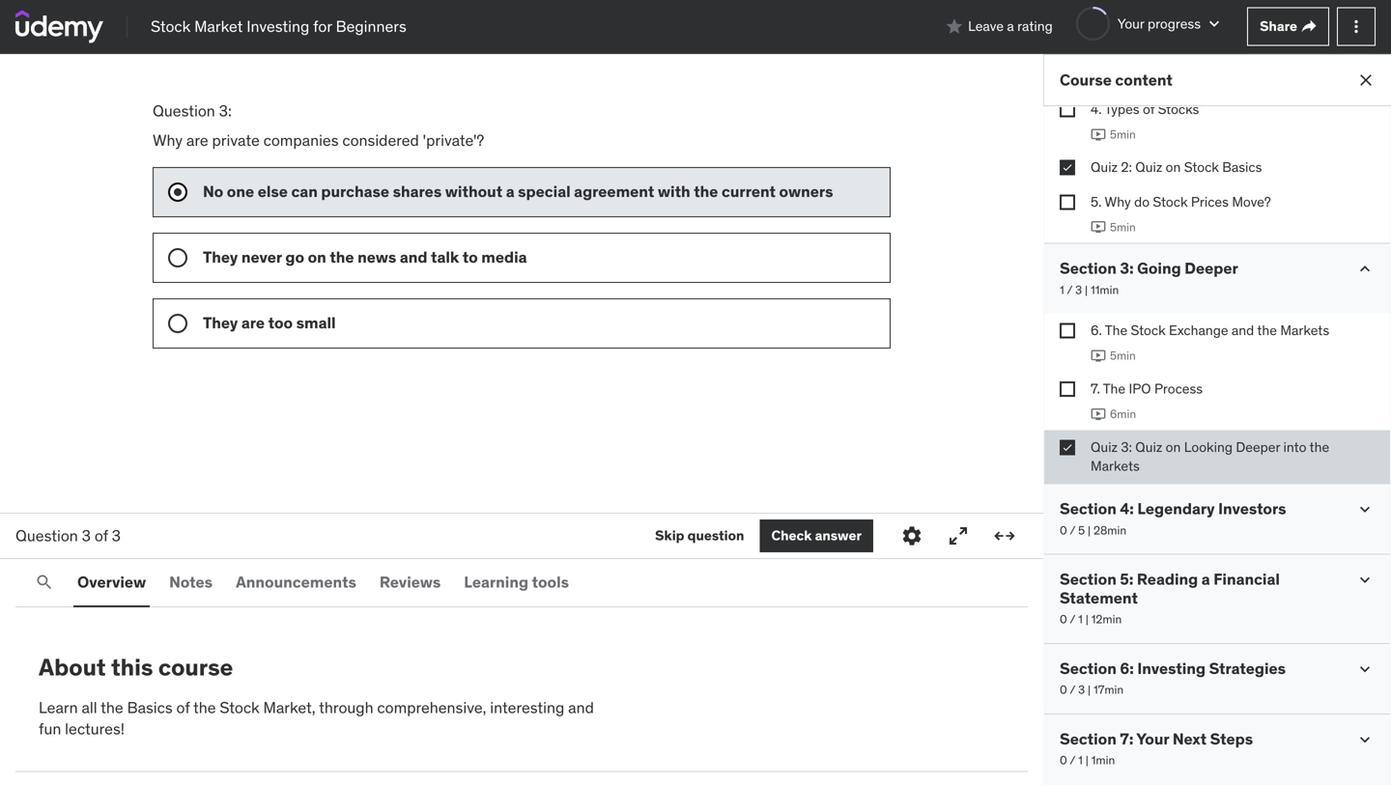 Task type: locate. For each thing, give the bounding box(es) containing it.
/ for section 4: legendary investors
[[1070, 523, 1076, 538]]

0 vertical spatial and
[[400, 247, 428, 267]]

3: inside section 3: going deeper 1 / 3 | 11min
[[1121, 259, 1134, 279]]

0 horizontal spatial question
[[15, 526, 78, 546]]

/ inside section 3: going deeper 1 / 3 | 11min
[[1067, 283, 1073, 298]]

the left news
[[330, 247, 354, 267]]

xsmall image inside share button
[[1302, 19, 1318, 34]]

1 horizontal spatial why
[[1105, 193, 1132, 210]]

section inside section 4: legendary investors 0 / 5 | 28min
[[1060, 499, 1117, 519]]

|
[[1086, 283, 1089, 298], [1088, 523, 1091, 538], [1086, 612, 1089, 627], [1088, 683, 1091, 698], [1086, 753, 1089, 768]]

3 0 from the top
[[1060, 683, 1068, 698]]

| inside section 3: going deeper 1 / 3 | 11min
[[1086, 283, 1089, 298]]

stock market investing for beginners
[[151, 16, 407, 36]]

are
[[186, 130, 208, 150], [242, 313, 265, 333]]

1 vertical spatial of
[[95, 526, 108, 546]]

basics inside 'learn all the basics of the stock market, through comprehensive, interesting and fun lectures!'
[[127, 698, 173, 718]]

section up 17min
[[1060, 659, 1117, 679]]

2 vertical spatial small image
[[1356, 731, 1375, 750]]

1 horizontal spatial investing
[[1138, 659, 1206, 679]]

/ left 11min
[[1067, 283, 1073, 298]]

0 vertical spatial 5min
[[1111, 127, 1137, 142]]

on
[[1166, 159, 1182, 176], [308, 247, 327, 267], [1166, 439, 1182, 456]]

2 vertical spatial 1
[[1079, 753, 1083, 768]]

they left never
[[203, 247, 238, 267]]

quiz
[[1091, 159, 1118, 176], [1136, 159, 1163, 176], [1091, 439, 1118, 456], [1136, 439, 1163, 456]]

xsmall image
[[1302, 19, 1318, 34], [1060, 102, 1076, 117], [1060, 195, 1076, 210]]

and left talk
[[400, 247, 428, 267]]

on right go on the left of the page
[[308, 247, 327, 267]]

basics inside sidebar element
[[1223, 159, 1263, 176]]

1 vertical spatial investing
[[1138, 659, 1206, 679]]

0 horizontal spatial basics
[[127, 698, 173, 718]]

3 section from the top
[[1060, 570, 1117, 590]]

stock inside 'learn all the basics of the stock market, through comprehensive, interesting and fun lectures!'
[[220, 698, 260, 718]]

a right reading
[[1202, 570, 1211, 590]]

section for section 4: legendary investors
[[1060, 499, 1117, 519]]

section left 5:
[[1060, 570, 1117, 590]]

why inside sidebar element
[[1105, 193, 1132, 210]]

0 vertical spatial of
[[1144, 100, 1155, 118]]

2 they from the top
[[203, 313, 238, 333]]

| inside section 6: investing strategies 0 / 3 | 17min
[[1088, 683, 1091, 698]]

7.
[[1091, 380, 1101, 398]]

0 horizontal spatial investing
[[247, 16, 310, 36]]

of inside sidebar element
[[1144, 100, 1155, 118]]

3 small image from the top
[[1356, 731, 1375, 750]]

of down course
[[176, 698, 190, 718]]

learn all the basics of the stock market, through comprehensive, interesting and fun lectures!
[[39, 698, 594, 740]]

1 vertical spatial and
[[1232, 322, 1255, 339]]

0 horizontal spatial are
[[186, 130, 208, 150]]

1 xsmall image from the top
[[1060, 160, 1076, 176]]

section inside section 7: your next steps 0 / 1 | 1min
[[1060, 730, 1117, 749]]

1 left 12min
[[1079, 612, 1083, 627]]

| for section 4: legendary investors
[[1088, 523, 1091, 538]]

on inside "group"
[[308, 247, 327, 267]]

your right 7:
[[1137, 730, 1170, 749]]

section inside section 6: investing strategies 0 / 3 | 17min
[[1060, 659, 1117, 679]]

1 vertical spatial markets
[[1091, 458, 1140, 475]]

notes
[[169, 573, 213, 592]]

investing right 6:
[[1138, 659, 1206, 679]]

1 vertical spatial why
[[1105, 193, 1132, 210]]

section inside section 3: going deeper 1 / 3 | 11min
[[1060, 259, 1117, 279]]

0 left the 5 on the right
[[1060, 523, 1068, 538]]

1 vertical spatial xsmall image
[[1060, 102, 1076, 117]]

section 4: legendary investors 0 / 5 | 28min
[[1060, 499, 1287, 538]]

small image for section 7: your next steps
[[1356, 731, 1375, 750]]

why
[[153, 130, 183, 150], [1105, 193, 1132, 210]]

0 vertical spatial basics
[[1223, 159, 1263, 176]]

they left too
[[203, 313, 238, 333]]

the right all
[[101, 698, 123, 718]]

progress
[[1148, 15, 1202, 32]]

why inside 'question 3: why are private companies considered 'private'?'
[[153, 130, 183, 150]]

1 vertical spatial deeper
[[1237, 439, 1281, 456]]

0
[[1060, 523, 1068, 538], [1060, 612, 1068, 627], [1060, 683, 1068, 698], [1060, 753, 1068, 768]]

of for 3
[[95, 526, 108, 546]]

1 section from the top
[[1060, 259, 1117, 279]]

0 left 1min
[[1060, 753, 1068, 768]]

close course content sidebar image
[[1357, 71, 1376, 90]]

3:
[[219, 101, 232, 121], [1121, 259, 1134, 279], [1122, 439, 1133, 456]]

quiz down "6min"
[[1136, 439, 1163, 456]]

0 vertical spatial investing
[[247, 16, 310, 36]]

0 vertical spatial on
[[1166, 159, 1182, 176]]

1 vertical spatial are
[[242, 313, 265, 333]]

/ for section 6: investing strategies
[[1070, 683, 1076, 698]]

investing for strategies
[[1138, 659, 1206, 679]]

agreement
[[574, 182, 655, 201]]

2 horizontal spatial of
[[1144, 100, 1155, 118]]

on up 5. why do stock prices move?
[[1166, 159, 1182, 176]]

1 horizontal spatial are
[[242, 313, 265, 333]]

stock
[[151, 16, 191, 36], [1185, 159, 1220, 176], [1154, 193, 1188, 210], [1131, 322, 1166, 339], [220, 698, 260, 718]]

why right the 5.
[[1105, 193, 1132, 210]]

deeper right going
[[1185, 259, 1239, 279]]

1 horizontal spatial of
[[176, 698, 190, 718]]

/ inside section 4: legendary investors 0 / 5 | 28min
[[1070, 523, 1076, 538]]

/ left 17min
[[1070, 683, 1076, 698]]

a left rating
[[1008, 18, 1015, 35]]

| right the 5 on the right
[[1088, 523, 1091, 538]]

and right exchange
[[1232, 322, 1255, 339]]

private
[[212, 130, 260, 150]]

5min
[[1111, 127, 1137, 142], [1111, 220, 1137, 235], [1111, 349, 1137, 364]]

5min right the play the stock exchange and the markets icon on the top right
[[1111, 349, 1137, 364]]

0 horizontal spatial and
[[400, 247, 428, 267]]

question up private
[[153, 101, 215, 121]]

on inside quiz 3: quiz on looking deeper into the markets
[[1166, 439, 1182, 456]]

1 vertical spatial on
[[308, 247, 327, 267]]

1 vertical spatial they
[[203, 313, 238, 333]]

0 vertical spatial question
[[153, 101, 215, 121]]

/ left the 5 on the right
[[1070, 523, 1076, 538]]

| left 11min
[[1086, 283, 1089, 298]]

the for 7.
[[1104, 380, 1126, 398]]

xsmall image for 4. types of stocks
[[1060, 102, 1076, 117]]

strategies
[[1210, 659, 1287, 679]]

are inside "group"
[[242, 313, 265, 333]]

quiz left 2:
[[1091, 159, 1118, 176]]

of
[[1144, 100, 1155, 118], [95, 526, 108, 546], [176, 698, 190, 718]]

small image for section 4: legendary investors
[[1356, 500, 1375, 520]]

2 vertical spatial on
[[1166, 439, 1182, 456]]

0 vertical spatial deeper
[[1185, 259, 1239, 279]]

question inside 'question 3: why are private companies considered 'private'?'
[[153, 101, 215, 121]]

of right types at the right of the page
[[1144, 100, 1155, 118]]

2 vertical spatial of
[[176, 698, 190, 718]]

2 vertical spatial a
[[1202, 570, 1211, 590]]

xsmall image
[[1060, 160, 1076, 176], [1060, 323, 1076, 339], [1060, 382, 1076, 397], [1060, 440, 1076, 456]]

5min for the
[[1111, 349, 1137, 364]]

4 0 from the top
[[1060, 753, 1068, 768]]

check
[[772, 527, 812, 545]]

market,
[[263, 698, 316, 718]]

0 vertical spatial a
[[1008, 18, 1015, 35]]

1 vertical spatial 1
[[1079, 612, 1083, 627]]

0 horizontal spatial a
[[506, 182, 515, 201]]

small image
[[1205, 14, 1225, 33], [945, 17, 965, 36], [1356, 260, 1375, 279], [1356, 571, 1375, 590]]

6.
[[1091, 322, 1103, 339]]

section up the 5 on the right
[[1060, 499, 1117, 519]]

/ left 1min
[[1070, 753, 1076, 768]]

0 vertical spatial 1
[[1060, 283, 1065, 298]]

1 vertical spatial your
[[1137, 730, 1170, 749]]

5min right play why do stock prices move? icon
[[1111, 220, 1137, 235]]

the right into at the bottom of the page
[[1310, 439, 1330, 456]]

0 vertical spatial small image
[[1356, 500, 1375, 520]]

1 horizontal spatial question
[[153, 101, 215, 121]]

are left private
[[186, 130, 208, 150]]

investing left for
[[247, 16, 310, 36]]

2 section from the top
[[1060, 499, 1117, 519]]

course content
[[1060, 70, 1173, 90]]

stock left the market,
[[220, 698, 260, 718]]

/ inside section 5: reading a financial statement 0 / 1 | 12min
[[1070, 612, 1076, 627]]

1 left 11min
[[1060, 283, 1065, 298]]

0 left 17min
[[1060, 683, 1068, 698]]

1 vertical spatial basics
[[127, 698, 173, 718]]

talk
[[431, 247, 459, 267]]

xsmall image right "share"
[[1302, 19, 1318, 34]]

the right 7.
[[1104, 380, 1126, 398]]

xsmall image left 4.
[[1060, 102, 1076, 117]]

6:
[[1121, 659, 1135, 679]]

settings image
[[901, 525, 924, 548]]

about
[[39, 653, 106, 682]]

question up search icon
[[15, 526, 78, 546]]

section for section 5: reading a financial statement
[[1060, 570, 1117, 590]]

deeper
[[1185, 259, 1239, 279], [1237, 439, 1281, 456]]

leave a rating
[[969, 18, 1053, 35]]

purchase
[[321, 182, 390, 201]]

4 section from the top
[[1060, 659, 1117, 679]]

1 inside section 3: going deeper 1 / 3 | 11min
[[1060, 283, 1065, 298]]

0 down statement
[[1060, 612, 1068, 627]]

1 0 from the top
[[1060, 523, 1068, 538]]

question
[[688, 527, 745, 545]]

3: up private
[[219, 101, 232, 121]]

/ for section 3: going deeper
[[1067, 283, 1073, 298]]

the down course
[[193, 698, 216, 718]]

1 vertical spatial 3:
[[1121, 259, 1134, 279]]

small image inside 'your progress' dropdown button
[[1205, 14, 1225, 33]]

your progress button
[[1077, 7, 1225, 41]]

types
[[1105, 100, 1140, 118]]

0 vertical spatial they
[[203, 247, 238, 267]]

/
[[1067, 283, 1073, 298], [1070, 523, 1076, 538], [1070, 612, 1076, 627], [1070, 683, 1076, 698], [1070, 753, 1076, 768]]

play the ipo process image
[[1091, 407, 1107, 422]]

0 vertical spatial are
[[186, 130, 208, 150]]

/ inside section 6: investing strategies 0 / 3 | 17min
[[1070, 683, 1076, 698]]

deeper inside quiz 3: quiz on looking deeper into the markets
[[1237, 439, 1281, 456]]

section up 1min
[[1060, 730, 1117, 749]]

markets inside quiz 3: quiz on looking deeper into the markets
[[1091, 458, 1140, 475]]

1 horizontal spatial a
[[1008, 18, 1015, 35]]

section for section 3: going deeper
[[1060, 259, 1117, 279]]

/ inside section 7: your next steps 0 / 1 | 1min
[[1070, 753, 1076, 768]]

3: inside quiz 3: quiz on looking deeper into the markets
[[1122, 439, 1133, 456]]

fullscreen image
[[947, 525, 970, 548]]

section inside section 5: reading a financial statement 0 / 1 | 12min
[[1060, 570, 1117, 590]]

1 they from the top
[[203, 247, 238, 267]]

your inside dropdown button
[[1118, 15, 1145, 32]]

0 vertical spatial why
[[153, 130, 183, 150]]

they
[[203, 247, 238, 267], [203, 313, 238, 333]]

0 horizontal spatial markets
[[1091, 458, 1140, 475]]

2 0 from the top
[[1060, 612, 1068, 627]]

investing
[[247, 16, 310, 36], [1138, 659, 1206, 679]]

1 inside section 5: reading a financial statement 0 / 1 | 12min
[[1079, 612, 1083, 627]]

3: down "6min"
[[1122, 439, 1133, 456]]

deeper inside section 3: going deeper 1 / 3 | 11min
[[1185, 259, 1239, 279]]

expanded view image
[[994, 525, 1017, 548]]

1 vertical spatial the
[[1104, 380, 1126, 398]]

prices
[[1192, 193, 1229, 210]]

current
[[722, 182, 776, 201]]

2 horizontal spatial a
[[1202, 570, 1211, 590]]

3: inside 'question 3: why are private companies considered 'private'?'
[[219, 101, 232, 121]]

2 small image from the top
[[1356, 660, 1375, 679]]

| left 17min
[[1088, 683, 1091, 698]]

| left 12min
[[1086, 612, 1089, 627]]

check answer button
[[760, 520, 874, 553]]

markets
[[1281, 322, 1330, 339], [1091, 458, 1140, 475]]

1 left 1min
[[1079, 753, 1083, 768]]

3: left going
[[1121, 259, 1134, 279]]

going
[[1138, 259, 1182, 279]]

11min
[[1091, 283, 1120, 298]]

a left the special
[[506, 182, 515, 201]]

1 vertical spatial question
[[15, 526, 78, 546]]

section 7: your next steps button
[[1060, 730, 1254, 749]]

/ down statement
[[1070, 612, 1076, 627]]

they are too small
[[203, 313, 336, 333]]

are left too
[[242, 313, 265, 333]]

looking
[[1185, 439, 1233, 456]]

quiz 2: quiz on stock basics
[[1091, 159, 1263, 176]]

2 xsmall image from the top
[[1060, 323, 1076, 339]]

why left private
[[153, 130, 183, 150]]

section 3: going deeper button
[[1060, 259, 1239, 279]]

all
[[82, 698, 97, 718]]

your left progress
[[1118, 15, 1145, 32]]

5 section from the top
[[1060, 730, 1117, 749]]

0 horizontal spatial why
[[153, 130, 183, 150]]

2 5min from the top
[[1111, 220, 1137, 235]]

the right 6.
[[1106, 322, 1128, 339]]

basics
[[1223, 159, 1263, 176], [127, 698, 173, 718]]

statement
[[1060, 588, 1139, 608]]

1 5min from the top
[[1111, 127, 1137, 142]]

play types of stocks image
[[1091, 127, 1107, 142]]

legendary
[[1138, 499, 1216, 519]]

1 vertical spatial 5min
[[1111, 220, 1137, 235]]

| inside section 4: legendary investors 0 / 5 | 28min
[[1088, 523, 1091, 538]]

2 vertical spatial 5min
[[1111, 349, 1137, 364]]

1 small image from the top
[[1356, 500, 1375, 520]]

on for looking
[[1166, 439, 1182, 456]]

question 3: why are private companies considered 'private'?
[[153, 101, 488, 150]]

1 horizontal spatial basics
[[1223, 159, 1263, 176]]

2 vertical spatial 3:
[[1122, 439, 1133, 456]]

investing inside section 6: investing strategies 0 / 3 | 17min
[[1138, 659, 1206, 679]]

financial
[[1214, 570, 1281, 590]]

1 horizontal spatial markets
[[1281, 322, 1330, 339]]

xsmall image left the 5.
[[1060, 195, 1076, 210]]

overview
[[77, 573, 146, 592]]

2 vertical spatial xsmall image
[[1060, 195, 1076, 210]]

| inside section 7: your next steps 0 / 1 | 1min
[[1086, 753, 1089, 768]]

investing inside 'link'
[[247, 16, 310, 36]]

5min right play types of stocks image
[[1111, 127, 1137, 142]]

0 horizontal spatial of
[[95, 526, 108, 546]]

4. types of stocks
[[1091, 100, 1200, 118]]

of up overview
[[95, 526, 108, 546]]

3 inside section 3: going deeper 1 / 3 | 11min
[[1076, 283, 1083, 298]]

and right interesting
[[569, 698, 594, 718]]

section up 11min
[[1060, 259, 1117, 279]]

udemy image
[[15, 10, 103, 43]]

stock left market
[[151, 16, 191, 36]]

1 vertical spatial small image
[[1356, 660, 1375, 679]]

content
[[1116, 70, 1173, 90]]

2 horizontal spatial and
[[1232, 322, 1255, 339]]

small image
[[1356, 500, 1375, 520], [1356, 660, 1375, 679], [1356, 731, 1375, 750]]

0 vertical spatial your
[[1118, 15, 1145, 32]]

special
[[518, 182, 571, 201]]

go
[[286, 247, 305, 267]]

0 vertical spatial the
[[1106, 322, 1128, 339]]

and
[[400, 247, 428, 267], [1232, 322, 1255, 339], [569, 698, 594, 718]]

1 horizontal spatial and
[[569, 698, 594, 718]]

on left looking
[[1166, 439, 1182, 456]]

and inside sidebar element
[[1232, 322, 1255, 339]]

and inside 'learn all the basics of the stock market, through comprehensive, interesting and fun lectures!'
[[569, 698, 594, 718]]

| left 1min
[[1086, 753, 1089, 768]]

2 vertical spatial and
[[569, 698, 594, 718]]

basics down about this course in the left bottom of the page
[[127, 698, 173, 718]]

no one else can purchase shares without a special agreement with the current owners
[[203, 182, 834, 201]]

actions image
[[1347, 17, 1367, 36]]

basics up move?
[[1223, 159, 1263, 176]]

0 vertical spatial xsmall image
[[1302, 19, 1318, 34]]

question
[[153, 101, 215, 121], [15, 526, 78, 546]]

market
[[194, 16, 243, 36]]

1 vertical spatial a
[[506, 182, 515, 201]]

deeper left into at the bottom of the page
[[1237, 439, 1281, 456]]

skip
[[656, 527, 685, 545]]

0 vertical spatial 3:
[[219, 101, 232, 121]]

3 5min from the top
[[1111, 349, 1137, 364]]

5. why do stock prices move?
[[1091, 193, 1272, 210]]

learning tools
[[464, 573, 569, 592]]



Task type: vqa. For each thing, say whether or not it's contained in the screenshot.
the rightmost and
yes



Task type: describe. For each thing, give the bounding box(es) containing it.
section 6: investing strategies button
[[1060, 659, 1287, 679]]

on for the
[[308, 247, 327, 267]]

and inside why are private companies considered 'private'? "group"
[[400, 247, 428, 267]]

section 3: going deeper 1 / 3 | 11min
[[1060, 259, 1239, 298]]

course
[[158, 653, 233, 682]]

section 5: reading a financial statement 0 / 1 | 12min
[[1060, 570, 1281, 627]]

0 inside section 5: reading a financial statement 0 / 1 | 12min
[[1060, 612, 1068, 627]]

quiz 3: quiz on looking deeper into the markets
[[1091, 439, 1330, 475]]

process
[[1155, 380, 1204, 398]]

media
[[482, 247, 527, 267]]

rating
[[1018, 18, 1053, 35]]

the inside quiz 3: quiz on looking deeper into the markets
[[1310, 439, 1330, 456]]

question 3 of 3
[[15, 526, 121, 546]]

stock inside 'link'
[[151, 16, 191, 36]]

0 vertical spatial markets
[[1281, 322, 1330, 339]]

one
[[227, 182, 254, 201]]

news
[[358, 247, 397, 267]]

move?
[[1233, 193, 1272, 210]]

section for section 6: investing strategies
[[1060, 659, 1117, 679]]

check answer
[[772, 527, 862, 545]]

small image for section 6: investing strategies
[[1356, 660, 1375, 679]]

they never go on the news and talk to media
[[203, 247, 527, 267]]

interesting
[[490, 698, 565, 718]]

section 7: your next steps 0 / 1 | 1min
[[1060, 730, 1254, 768]]

investors
[[1219, 499, 1287, 519]]

stock up prices
[[1185, 159, 1220, 176]]

without
[[445, 182, 503, 201]]

the right with
[[694, 182, 719, 201]]

why are private companies considered 'private'? group
[[153, 167, 891, 349]]

reading
[[1138, 570, 1199, 590]]

your inside section 7: your next steps 0 / 1 | 1min
[[1137, 730, 1170, 749]]

4 xsmall image from the top
[[1060, 440, 1076, 456]]

5.
[[1091, 193, 1102, 210]]

| inside section 5: reading a financial statement 0 / 1 | 12min
[[1086, 612, 1089, 627]]

this
[[111, 653, 153, 682]]

3: for question
[[219, 101, 232, 121]]

tools
[[532, 573, 569, 592]]

of inside 'learn all the basics of the stock market, through comprehensive, interesting and fun lectures!'
[[176, 698, 190, 718]]

learn
[[39, 698, 78, 718]]

to
[[463, 247, 478, 267]]

about this course
[[39, 653, 233, 682]]

section 6: investing strategies 0 / 3 | 17min
[[1060, 659, 1287, 698]]

your progress
[[1118, 15, 1202, 32]]

a inside why are private companies considered 'private'? "group"
[[506, 182, 515, 201]]

3: for section
[[1121, 259, 1134, 279]]

share button
[[1248, 7, 1330, 46]]

learning
[[464, 573, 529, 592]]

stock left exchange
[[1131, 322, 1166, 339]]

3 inside section 6: investing strategies 0 / 3 | 17min
[[1079, 683, 1086, 698]]

28min
[[1094, 523, 1127, 538]]

section 5: reading a financial statement button
[[1060, 570, 1341, 608]]

3: for quiz
[[1122, 439, 1133, 456]]

quiz down 'play the ipo process' image
[[1091, 439, 1118, 456]]

5min for types
[[1111, 127, 1137, 142]]

lectures!
[[65, 720, 125, 740]]

the right exchange
[[1258, 322, 1278, 339]]

for
[[313, 16, 332, 36]]

small image inside leave a rating button
[[945, 17, 965, 36]]

play the stock exchange and the markets image
[[1091, 349, 1107, 364]]

play why do stock prices move? image
[[1091, 220, 1107, 235]]

considered
[[343, 130, 419, 150]]

section 4: legendary investors button
[[1060, 499, 1287, 519]]

are inside 'question 3: why are private companies considered 'private'?'
[[186, 130, 208, 150]]

announcements
[[236, 573, 357, 592]]

5
[[1079, 523, 1086, 538]]

| for section 6: investing strategies
[[1088, 683, 1091, 698]]

reviews
[[380, 573, 441, 592]]

the for 6.
[[1106, 322, 1128, 339]]

fun
[[39, 720, 61, 740]]

2:
[[1122, 159, 1133, 176]]

overview button
[[73, 560, 150, 606]]

share
[[1261, 17, 1298, 35]]

with
[[658, 182, 691, 201]]

they for they are too small
[[203, 313, 238, 333]]

reviews button
[[376, 560, 445, 606]]

stocks
[[1159, 100, 1200, 118]]

learning tools button
[[460, 560, 573, 606]]

can
[[291, 182, 318, 201]]

no
[[203, 182, 224, 201]]

comprehensive,
[[377, 698, 487, 718]]

skip question
[[656, 527, 745, 545]]

question for question 3 of 3
[[15, 526, 78, 546]]

leave
[[969, 18, 1004, 35]]

leave a rating button
[[945, 3, 1053, 50]]

0 inside section 7: your next steps 0 / 1 | 1min
[[1060, 753, 1068, 768]]

shares
[[393, 182, 442, 201]]

7. the ipo process
[[1091, 380, 1204, 398]]

4:
[[1121, 499, 1135, 519]]

0 inside section 6: investing strategies 0 / 3 | 17min
[[1060, 683, 1068, 698]]

'private'?
[[423, 130, 485, 150]]

a inside section 5: reading a financial statement 0 / 1 | 12min
[[1202, 570, 1211, 590]]

announcements button
[[232, 560, 360, 606]]

a inside leave a rating button
[[1008, 18, 1015, 35]]

section for section 7: your next steps
[[1060, 730, 1117, 749]]

| for section 3: going deeper
[[1086, 283, 1089, 298]]

on for stock
[[1166, 159, 1182, 176]]

investing for for
[[247, 16, 310, 36]]

they for they never go on the news and talk to media
[[203, 247, 238, 267]]

owners
[[780, 182, 834, 201]]

through
[[319, 698, 374, 718]]

else
[[258, 182, 288, 201]]

stock right do
[[1154, 193, 1188, 210]]

ipo
[[1129, 380, 1152, 398]]

quiz right 2:
[[1136, 159, 1163, 176]]

3 xsmall image from the top
[[1060, 382, 1076, 397]]

beginners
[[336, 16, 407, 36]]

next
[[1173, 730, 1207, 749]]

companies
[[264, 130, 339, 150]]

sidebar element
[[1044, 0, 1392, 786]]

into
[[1284, 439, 1307, 456]]

xsmall image for 5. why do stock prices move?
[[1060, 195, 1076, 210]]

5min for why
[[1111, 220, 1137, 235]]

question for question 3: why are private companies considered 'private'?
[[153, 101, 215, 121]]

search image
[[35, 573, 54, 593]]

notes button
[[165, 560, 217, 606]]

of for types
[[1144, 100, 1155, 118]]

1 inside section 7: your next steps 0 / 1 | 1min
[[1079, 753, 1083, 768]]

skip question button
[[656, 520, 745, 553]]

answer
[[815, 527, 862, 545]]

7:
[[1121, 730, 1134, 749]]

0 inside section 4: legendary investors 0 / 5 | 28min
[[1060, 523, 1068, 538]]



